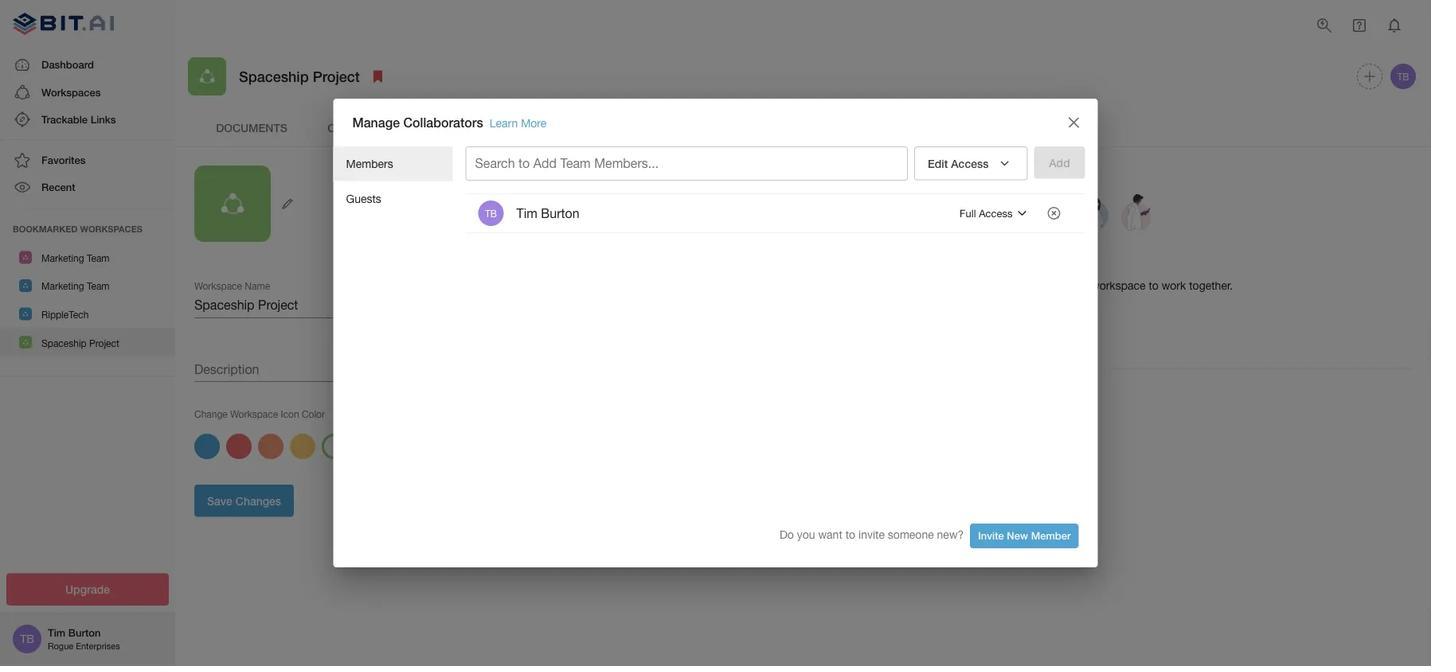 Task type: locate. For each thing, give the bounding box(es) containing it.
invite
[[978, 530, 1004, 543]]

1 marketing team from the top
[[41, 253, 110, 264]]

0 vertical spatial access
[[951, 157, 989, 170]]

0 horizontal spatial add
[[533, 156, 557, 171]]

to left work
[[1149, 279, 1159, 292]]

add left 'or'
[[912, 279, 933, 292]]

marketing
[[41, 253, 84, 264], [41, 281, 84, 292]]

1 horizontal spatial tb
[[485, 208, 497, 219]]

spaceship inside button
[[41, 338, 87, 349]]

burton
[[541, 206, 580, 221], [68, 627, 101, 639]]

rogue
[[48, 642, 73, 652]]

0 vertical spatial tb
[[1398, 71, 1410, 82]]

marketing team down 'bookmarked workspaces'
[[41, 253, 110, 264]]

0 vertical spatial project
[[313, 68, 360, 85]]

marketing team button down 'bookmarked workspaces'
[[0, 243, 175, 272]]

collaborators
[[989, 279, 1054, 292]]

0 vertical spatial marketing team
[[41, 253, 110, 264]]

access inside button
[[951, 157, 989, 170]]

spaceship down "rippletech"
[[41, 338, 87, 349]]

1 horizontal spatial add
[[912, 279, 933, 292]]

workspaces
[[41, 86, 101, 98]]

0 vertical spatial spaceship
[[239, 68, 309, 85]]

1 vertical spatial tb
[[485, 208, 497, 219]]

1 horizontal spatial burton
[[541, 206, 580, 221]]

together.
[[1189, 279, 1233, 292]]

or
[[936, 279, 946, 292]]

2 horizontal spatial tb
[[1398, 71, 1410, 82]]

access
[[951, 157, 989, 170], [979, 207, 1013, 220]]

project
[[313, 68, 360, 85], [89, 338, 119, 349]]

marketing team button up "rippletech"
[[0, 272, 175, 300]]

color
[[302, 409, 325, 420]]

team inside manage collaborators dialog
[[560, 156, 591, 171]]

collaborators
[[403, 115, 483, 130]]

0 horizontal spatial tim
[[48, 627, 65, 639]]

1 vertical spatial marketing team
[[41, 281, 110, 292]]

1 vertical spatial spaceship project
[[41, 338, 119, 349]]

burton up the enterprises
[[68, 627, 101, 639]]

library
[[383, 121, 431, 134]]

0 horizontal spatial project
[[89, 338, 119, 349]]

members...
[[594, 156, 659, 171]]

marketing up "rippletech"
[[41, 281, 84, 292]]

tab list
[[188, 108, 1419, 147]]

rippletech button
[[0, 300, 175, 328]]

manage
[[352, 115, 400, 130]]

tim burton rogue enterprises
[[48, 627, 120, 652]]

2 vertical spatial tb
[[20, 633, 34, 646]]

marketing team for first the marketing team button from the bottom of the page
[[41, 281, 110, 292]]

tim down the search to add team members...
[[517, 206, 538, 221]]

icon
[[281, 409, 299, 420]]

access inside button
[[979, 207, 1013, 220]]

1 horizontal spatial project
[[313, 68, 360, 85]]

marketing down 'bookmarked workspaces'
[[41, 253, 84, 264]]

tim inside manage collaborators dialog
[[517, 206, 538, 221]]

tim for tim burton rogue enterprises
[[48, 627, 65, 639]]

marketing team
[[41, 253, 110, 264], [41, 281, 110, 292]]

add down more
[[533, 156, 557, 171]]

favorites button
[[0, 147, 175, 174]]

burton inside tim burton rogue enterprises
[[68, 627, 101, 639]]

member
[[1031, 530, 1071, 543]]

spaceship project button
[[0, 328, 175, 357]]

1 vertical spatial access
[[979, 207, 1013, 220]]

bookmarked
[[13, 224, 78, 234]]

team down workspaces
[[87, 253, 110, 264]]

1 vertical spatial burton
[[68, 627, 101, 639]]

save
[[207, 494, 233, 508]]

add
[[533, 156, 557, 171], [912, 279, 933, 292]]

team up rippletech button
[[87, 281, 110, 292]]

access for full access
[[979, 207, 1013, 220]]

edit access button
[[914, 147, 1028, 181]]

1 vertical spatial team
[[87, 253, 110, 264]]

team
[[560, 156, 591, 171], [87, 253, 110, 264], [87, 281, 110, 292]]

2 vertical spatial team
[[87, 281, 110, 292]]

0 horizontal spatial spaceship
[[41, 338, 87, 349]]

tim up rogue
[[48, 627, 65, 639]]

1 vertical spatial add
[[912, 279, 933, 292]]

0 vertical spatial tim
[[517, 206, 538, 221]]

spaceship project down rippletech button
[[41, 338, 119, 349]]

add or remove collaborators to this workspace to work together.
[[912, 279, 1233, 292]]

spaceship
[[239, 68, 309, 85], [41, 338, 87, 349]]

spaceship project up 'documents'
[[239, 68, 360, 85]]

spaceship project inside button
[[41, 338, 119, 349]]

1 vertical spatial tim
[[48, 627, 65, 639]]

1 horizontal spatial spaceship project
[[239, 68, 360, 85]]

spaceship project
[[239, 68, 360, 85], [41, 338, 119, 349]]

1 marketing team button from the top
[[0, 243, 175, 272]]

2 marketing from the top
[[41, 281, 84, 292]]

to right want
[[846, 529, 856, 542]]

project down rippletech button
[[89, 338, 119, 349]]

tim inside tim burton rogue enterprises
[[48, 627, 65, 639]]

trackable links
[[41, 113, 116, 125]]

team left the members...
[[560, 156, 591, 171]]

0 vertical spatial add
[[533, 156, 557, 171]]

spaceship up documents link
[[239, 68, 309, 85]]

members
[[346, 157, 393, 171]]

burton inside manage collaborators dialog
[[541, 206, 580, 221]]

change workspace icon color
[[194, 409, 325, 420]]

this
[[1070, 279, 1088, 292]]

1 vertical spatial marketing
[[41, 281, 84, 292]]

to
[[519, 156, 530, 171], [1057, 279, 1067, 292], [1149, 279, 1159, 292], [846, 529, 856, 542]]

burton down the search to add team members...
[[541, 206, 580, 221]]

learn
[[490, 117, 518, 130]]

insights link
[[443, 108, 570, 147]]

tim
[[517, 206, 538, 221], [48, 627, 65, 639]]

tb
[[1398, 71, 1410, 82], [485, 208, 497, 219], [20, 633, 34, 646]]

access right full
[[979, 207, 1013, 220]]

1 vertical spatial project
[[89, 338, 119, 349]]

1 horizontal spatial tim
[[517, 206, 538, 221]]

Workspace Description text field
[[194, 357, 797, 382]]

manage collaborators dialog
[[333, 99, 1098, 568]]

0 horizontal spatial burton
[[68, 627, 101, 639]]

0 horizontal spatial spaceship project
[[41, 338, 119, 349]]

marketing for second the marketing team button from the bottom
[[41, 253, 84, 264]]

search to add team members...
[[475, 156, 659, 171]]

0 vertical spatial marketing
[[41, 253, 84, 264]]

marketing team up "rippletech"
[[41, 281, 110, 292]]

1 horizontal spatial spaceship
[[239, 68, 309, 85]]

0 vertical spatial burton
[[541, 206, 580, 221]]

1 marketing from the top
[[41, 253, 84, 264]]

content
[[328, 121, 380, 134]]

2 marketing team from the top
[[41, 281, 110, 292]]

access right the "edit"
[[951, 157, 989, 170]]

marketing team button
[[0, 243, 175, 272], [0, 272, 175, 300]]

1 vertical spatial spaceship
[[41, 338, 87, 349]]

0 vertical spatial team
[[560, 156, 591, 171]]

project left 'remove bookmark' icon
[[313, 68, 360, 85]]



Task type: describe. For each thing, give the bounding box(es) containing it.
workspaces button
[[0, 79, 175, 106]]

work
[[1162, 279, 1186, 292]]

burton for tim burton rogue enterprises
[[68, 627, 101, 639]]

tb inside button
[[1398, 71, 1410, 82]]

tim burton
[[517, 206, 580, 221]]

change
[[194, 409, 228, 420]]

save changes button
[[194, 485, 294, 517]]

invite new member
[[978, 530, 1071, 543]]

0 horizontal spatial tb
[[20, 633, 34, 646]]

guests
[[346, 192, 381, 205]]

changes
[[236, 494, 281, 508]]

full access
[[960, 207, 1013, 220]]

tab list containing documents
[[188, 108, 1419, 147]]

tb inside manage collaborators dialog
[[485, 208, 497, 219]]

2 marketing team button from the top
[[0, 272, 175, 300]]

search
[[475, 156, 515, 171]]

documents
[[216, 121, 287, 134]]

invite
[[859, 529, 885, 542]]

upgrade button
[[6, 574, 169, 606]]

learn more link
[[490, 117, 547, 130]]

dashboard button
[[0, 51, 175, 79]]

recent
[[41, 181, 75, 193]]

more
[[521, 117, 547, 130]]

full
[[960, 207, 976, 220]]

enterprises
[[76, 642, 120, 652]]

remove
[[949, 279, 986, 292]]

favorites
[[41, 154, 86, 166]]

to left this
[[1057, 279, 1067, 292]]

workspaces
[[80, 224, 143, 234]]

Workspace Name text field
[[194, 293, 797, 319]]

content library link
[[315, 108, 443, 147]]

project inside button
[[89, 338, 119, 349]]

new
[[1007, 530, 1028, 543]]

workspace
[[1091, 279, 1146, 292]]

burton for tim burton
[[541, 206, 580, 221]]

tb button
[[1388, 61, 1419, 92]]

do you want to invite someone new?
[[780, 529, 964, 542]]

documents link
[[188, 108, 315, 147]]

members button
[[333, 147, 453, 181]]

marketing for first the marketing team button from the bottom of the page
[[41, 281, 84, 292]]

trackable
[[41, 113, 88, 125]]

tim for tim burton
[[517, 206, 538, 221]]

want
[[818, 529, 843, 542]]

insights
[[481, 121, 533, 134]]

trackable links button
[[0, 106, 175, 133]]

you
[[797, 529, 815, 542]]

access for edit access
[[951, 157, 989, 170]]

team for first the marketing team button from the bottom of the page
[[87, 281, 110, 292]]

remove bookmark image
[[369, 67, 388, 86]]

do
[[780, 529, 794, 542]]

upgrade
[[65, 583, 110, 597]]

0 vertical spatial spaceship project
[[239, 68, 360, 85]]

links
[[91, 113, 116, 125]]

bookmarked workspaces
[[13, 224, 143, 234]]

recent button
[[0, 174, 175, 201]]

guests button
[[333, 181, 453, 216]]

rippletech
[[41, 309, 89, 320]]

content library
[[328, 121, 431, 134]]

dashboard
[[41, 59, 94, 71]]

add inside manage collaborators dialog
[[533, 156, 557, 171]]

save changes
[[207, 494, 281, 508]]

marketing team for second the marketing team button from the bottom
[[41, 253, 110, 264]]

workspace
[[230, 409, 278, 420]]

someone
[[888, 529, 934, 542]]

to right search at the left top
[[519, 156, 530, 171]]

manage collaborators learn more
[[352, 115, 547, 130]]

new?
[[937, 529, 964, 542]]

team for second the marketing team button from the bottom
[[87, 253, 110, 264]]

full access button
[[956, 201, 1036, 226]]

edit
[[928, 157, 948, 170]]

edit access
[[928, 157, 989, 170]]



Task type: vqa. For each thing, say whether or not it's contained in the screenshot.
the bottom Project
yes



